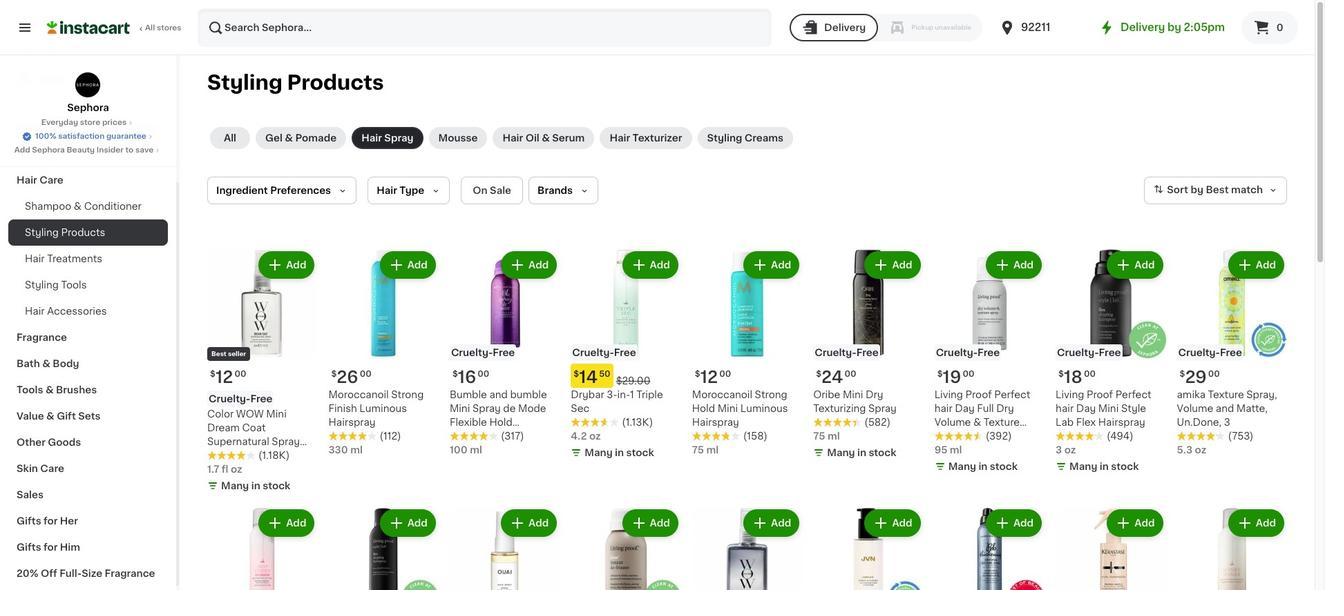 Task type: vqa. For each thing, say whether or not it's contained in the screenshot.
info? at the bottom of the page
no



Task type: describe. For each thing, give the bounding box(es) containing it.
16
[[458, 370, 476, 386]]

delivery for delivery by 2:05pm
[[1121, 22, 1165, 32]]

holiday
[[17, 123, 55, 133]]

moroccanoil for 26
[[328, 391, 389, 400]]

proof for 19
[[966, 391, 992, 400]]

cruelty- for 18
[[1057, 349, 1099, 358]]

ml for 16
[[470, 446, 482, 456]]

luminous inside the moroccanoil strong finish luminous hairspray
[[360, 404, 407, 414]]

cruelty-free for 16
[[451, 349, 515, 358]]

oz for 5.3 oz
[[1195, 446, 1207, 456]]

sales
[[17, 491, 44, 500]]

stock down (1.13k)
[[626, 449, 654, 458]]

full
[[977, 404, 994, 414]]

00 for oribe mini dry texturizing spray
[[845, 371, 856, 379]]

oz for 4.2 oz
[[589, 432, 601, 442]]

hair accessories link
[[8, 298, 168, 325]]

free for 29
[[1220, 349, 1242, 358]]

20% off full-size fragrance link
[[8, 561, 168, 587]]

triple
[[637, 391, 663, 400]]

de
[[503, 404, 516, 414]]

wow
[[236, 410, 264, 420]]

flex
[[1076, 418, 1096, 428]]

00 for living proof perfect hair day full dry volume & texture styling & finishing spray
[[963, 371, 975, 379]]

hair for 18
[[1056, 404, 1074, 414]]

many down 4.2 oz
[[585, 449, 613, 458]]

add sephora beauty insider to save link
[[14, 145, 162, 156]]

ml for 26
[[350, 446, 363, 456]]

it
[[61, 46, 67, 56]]

many for 18
[[1070, 463, 1097, 472]]

stores
[[157, 24, 181, 32]]

1
[[630, 391, 634, 400]]

(494)
[[1107, 432, 1134, 442]]

all for all
[[224, 133, 236, 143]]

proof for 18
[[1087, 391, 1113, 400]]

styling down the 'hair treatments' at the left top
[[25, 281, 59, 290]]

hair for 19
[[935, 404, 953, 414]]

0 vertical spatial tools
[[61, 281, 87, 290]]

75 for 24
[[813, 432, 825, 442]]

in-
[[617, 391, 630, 400]]

0 horizontal spatial fragrance
[[17, 333, 67, 343]]

Best match Sort by field
[[1144, 177, 1287, 205]]

50
[[599, 371, 610, 379]]

$ for living proof perfect hair day full dry volume & texture styling & finishing spray
[[937, 371, 943, 379]]

party
[[57, 123, 84, 133]]

1.7
[[207, 465, 219, 475]]

in down frizz
[[251, 482, 260, 492]]

(158)
[[743, 432, 768, 442]]

prices
[[102, 119, 127, 126]]

mousse
[[438, 133, 478, 143]]

$ for oribe mini dry texturizing spray
[[816, 371, 822, 379]]

0
[[1277, 23, 1283, 32]]

brands button
[[529, 177, 598, 205]]

drybar 3-in-1 triple sec
[[571, 391, 663, 414]]

styling down shampoo
[[25, 228, 59, 238]]

(1.18k)
[[258, 451, 290, 461]]

bumble
[[510, 391, 547, 400]]

free up $14.50 original price: $29.00 element
[[614, 349, 636, 358]]

cruelty-free for 18
[[1057, 349, 1121, 358]]

stock for 24
[[869, 449, 897, 458]]

1 vertical spatial fragrance
[[105, 569, 155, 579]]

pomade
[[295, 133, 337, 143]]

luminous inside moroccanoil strong hold mini luminous hairspray
[[740, 404, 788, 414]]

volume inside living proof perfect hair day full dry volume & texture styling & finishing spray
[[935, 418, 971, 428]]

hold inside bumble and bumble mini spray de mode flexible hold hairspray
[[489, 418, 512, 428]]

1 vertical spatial styling products
[[25, 228, 105, 238]]

delivery button
[[790, 14, 878, 41]]

1 12 from the left
[[215, 370, 233, 386]]

many in stock for 19
[[948, 463, 1018, 472]]

gifts for her link
[[8, 509, 168, 535]]

oribe mini dry texturizing spray
[[813, 391, 897, 414]]

texturizing
[[813, 404, 866, 414]]

match
[[1231, 185, 1263, 195]]

supernatural
[[207, 438, 269, 447]]

strong for 12
[[755, 391, 787, 400]]

95
[[935, 446, 948, 456]]

75 for 12
[[692, 446, 704, 456]]

20% off full-size fragrance
[[17, 569, 155, 579]]

to
[[125, 146, 134, 154]]

sets
[[78, 412, 101, 421]]

many for 24
[[827, 449, 855, 458]]

Search field
[[199, 10, 770, 46]]

everyday
[[41, 119, 78, 126]]

cruelty- up 50
[[572, 349, 614, 358]]

& inside tools & brushes link
[[46, 386, 54, 395]]

by for delivery
[[1168, 22, 1181, 32]]

sephora logo image
[[75, 72, 101, 98]]

product group containing 26
[[328, 249, 439, 458]]

on sale button
[[461, 177, 523, 205]]

hair for hair texturizer
[[610, 133, 630, 143]]

5.3 oz
[[1177, 446, 1207, 456]]

hairspray inside bumble and bumble mini spray de mode flexible hold hairspray
[[450, 432, 497, 442]]

many down the 'fl'
[[221, 482, 249, 492]]

save
[[135, 146, 154, 154]]

hair care
[[17, 175, 63, 185]]

oz right the 'fl'
[[231, 465, 242, 475]]

frizz
[[231, 451, 253, 461]]

delivery by 2:05pm
[[1121, 22, 1225, 32]]

$ for bumble and bumble mini spray de mode flexible hold hairspray
[[452, 371, 458, 379]]

full-
[[60, 569, 82, 579]]

treatments
[[47, 254, 102, 264]]

hair for hair care
[[17, 175, 37, 185]]

free for 24
[[856, 349, 879, 358]]

2 12 from the left
[[700, 370, 718, 386]]

cruelty- for 29
[[1178, 349, 1220, 358]]

many for 19
[[948, 463, 976, 472]]

shampoo & conditioner
[[25, 202, 142, 211]]

hairspray inside the moroccanoil strong finish luminous hairspray
[[328, 418, 375, 428]]

$ inside $ 14 50
[[574, 371, 579, 379]]

mini inside 'color wow mini dream coat supernatural spray anti-frizz treatment'
[[266, 410, 287, 420]]

ml for 24
[[828, 432, 840, 442]]

bumble and bumble mini spray de mode flexible hold hairspray
[[450, 391, 547, 442]]

many in stock down frizz
[[221, 482, 290, 492]]

hair spray
[[361, 133, 414, 143]]

delivery for delivery
[[824, 23, 866, 32]]

many in stock for 24
[[827, 449, 897, 458]]

flexible
[[450, 418, 487, 428]]

& inside shampoo & conditioner link
[[74, 202, 82, 211]]

many in stock for 18
[[1070, 463, 1139, 472]]

value & gift sets
[[17, 412, 101, 421]]

day for 18
[[1076, 404, 1096, 414]]

hair texturizer link
[[600, 127, 692, 149]]

hair type button
[[368, 177, 450, 205]]

100% satisfaction guarantee
[[35, 133, 146, 140]]

styling left creams
[[707, 133, 742, 143]]

cruelty-free for 29
[[1178, 349, 1242, 358]]

& inside bath & body link
[[42, 359, 50, 369]]

1 horizontal spatial sephora
[[67, 103, 109, 113]]

dream
[[207, 424, 240, 433]]

29
[[1185, 370, 1207, 386]]

cruelty-free up wow
[[209, 395, 273, 404]]

holiday party ready beauty
[[17, 123, 157, 133]]

care for skin care
[[40, 464, 64, 474]]

service type group
[[790, 14, 982, 41]]

other
[[17, 438, 46, 448]]

$ for moroccanoil strong hold mini luminous hairspray
[[695, 371, 700, 379]]

cruelty-free up 50
[[572, 349, 636, 358]]

styling inside living proof perfect hair day full dry volume & texture styling & finishing spray
[[935, 432, 968, 442]]

holiday party ready beauty link
[[8, 115, 168, 141]]

free for 16
[[493, 349, 515, 358]]

texture inside living proof perfect hair day full dry volume & texture styling & finishing spray
[[984, 418, 1020, 428]]

spray inside bumble and bumble mini spray de mode flexible hold hairspray
[[473, 404, 501, 414]]

on
[[473, 186, 488, 196]]

anti-
[[207, 451, 231, 461]]

all for all stores
[[145, 24, 155, 32]]

3-
[[607, 391, 617, 400]]

coat
[[242, 424, 266, 433]]

92211
[[1021, 22, 1050, 32]]

gifts for gifts for him
[[17, 543, 41, 553]]

2 $ 12 00 from the left
[[695, 370, 731, 386]]

all stores link
[[47, 8, 182, 47]]

by for sort
[[1191, 185, 1204, 195]]

buy
[[39, 46, 58, 56]]

100
[[450, 446, 468, 456]]

hair spray link
[[352, 127, 423, 149]]

lists
[[39, 74, 62, 84]]

color wow mini dream coat supernatural spray anti-frizz treatment
[[207, 410, 305, 461]]

amika texture spray, volume and matte, un.done, 3
[[1177, 391, 1277, 428]]

1 00 from the left
[[234, 371, 246, 379]]

3 oz
[[1056, 446, 1076, 456]]

92211 button
[[999, 8, 1082, 47]]

gifts for her
[[17, 517, 78, 526]]

in down (1.13k)
[[615, 449, 624, 458]]

hair texturizer
[[610, 133, 682, 143]]

mini inside living proof perfect hair day mini style lab flex hairspray
[[1098, 404, 1119, 414]]

instacart logo image
[[47, 19, 130, 36]]

and inside bumble and bumble mini spray de mode flexible hold hairspray
[[489, 391, 508, 400]]

26
[[337, 370, 358, 386]]

cruelty-free for 24
[[815, 349, 879, 358]]

drybar
[[571, 391, 604, 400]]

moroccanoil for 12
[[692, 391, 752, 400]]

styling creams link
[[697, 127, 793, 149]]



Task type: locate. For each thing, give the bounding box(es) containing it.
day for 19
[[955, 404, 975, 414]]

1 horizontal spatial living
[[1056, 391, 1084, 400]]

1.7 fl oz
[[207, 465, 242, 475]]

care
[[40, 175, 63, 185], [40, 464, 64, 474]]

00 inside $ 19 00
[[963, 371, 975, 379]]

1 vertical spatial 75 ml
[[692, 446, 719, 456]]

bath & body
[[17, 359, 79, 369]]

75 ml down texturizing
[[813, 432, 840, 442]]

3 up (753) on the bottom of the page
[[1224, 418, 1230, 428]]

ml right 100
[[470, 446, 482, 456]]

care up shampoo
[[40, 175, 63, 185]]

1 horizontal spatial $ 12 00
[[695, 370, 731, 386]]

bath & body link
[[8, 351, 168, 377]]

$ inside '$ 29 00'
[[1180, 371, 1185, 379]]

other goods link
[[8, 430, 168, 456]]

1 vertical spatial best
[[211, 351, 226, 357]]

fragrance right size
[[105, 569, 155, 579]]

accessories
[[47, 307, 107, 316]]

hairspray
[[328, 418, 375, 428], [1098, 418, 1145, 428], [692, 418, 739, 428], [450, 432, 497, 442]]

& inside gel & pomade link
[[285, 133, 293, 143]]

00 for living proof perfect hair day mini style lab flex hairspray
[[1084, 371, 1096, 379]]

free up wow
[[250, 395, 273, 404]]

75 down moroccanoil strong hold mini luminous hairspray at the bottom
[[692, 446, 704, 456]]

stock for 19
[[990, 463, 1018, 472]]

1 vertical spatial care
[[40, 464, 64, 474]]

living for 19
[[935, 391, 963, 400]]

perfect for 19
[[994, 391, 1030, 400]]

sephora
[[67, 103, 109, 113], [32, 146, 65, 154]]

0 vertical spatial styling products
[[207, 73, 384, 93]]

best match
[[1206, 185, 1263, 195]]

mini inside "oribe mini dry texturizing spray"
[[843, 391, 863, 400]]

1 vertical spatial dry
[[996, 404, 1014, 414]]

cruelty- for 16
[[451, 349, 493, 358]]

dry right full
[[996, 404, 1014, 414]]

$ inside $ 16 00
[[452, 371, 458, 379]]

0 horizontal spatial by
[[1168, 22, 1181, 32]]

product group containing 19
[[935, 249, 1045, 477]]

by right the sort
[[1191, 185, 1204, 195]]

(753)
[[1228, 432, 1254, 442]]

living inside living proof perfect hair day full dry volume & texture styling & finishing spray
[[935, 391, 963, 400]]

2 moroccanoil from the left
[[692, 391, 752, 400]]

cruelty-free up '$ 29 00'
[[1178, 349, 1242, 358]]

in
[[615, 449, 624, 458], [857, 449, 866, 458], [1100, 463, 1109, 472], [979, 463, 988, 472], [251, 482, 260, 492]]

0 vertical spatial 75
[[813, 432, 825, 442]]

texture up matte,
[[1208, 391, 1244, 400]]

330
[[328, 446, 348, 456]]

best inside field
[[1206, 185, 1229, 195]]

value & gift sets link
[[8, 403, 168, 430]]

mini inside bumble and bumble mini spray de mode flexible hold hairspray
[[450, 404, 470, 414]]

store
[[80, 119, 100, 126]]

00 inside $ 16 00
[[478, 371, 489, 379]]

0 horizontal spatial 3
[[1056, 446, 1062, 456]]

gifts down sales
[[17, 517, 41, 526]]

oz right 5.3
[[1195, 446, 1207, 456]]

1 horizontal spatial texture
[[1208, 391, 1244, 400]]

19
[[943, 370, 961, 386]]

0 horizontal spatial 75 ml
[[692, 446, 719, 456]]

3 down lab
[[1056, 446, 1062, 456]]

ml for 19
[[950, 446, 962, 456]]

hairspray inside living proof perfect hair day mini style lab flex hairspray
[[1098, 418, 1145, 428]]

0 button
[[1242, 11, 1298, 44]]

free up full
[[978, 349, 1000, 358]]

1 horizontal spatial strong
[[755, 391, 787, 400]]

by left "2:05pm"
[[1168, 22, 1181, 32]]

cruelty-free up $ 24 00
[[815, 349, 879, 358]]

0 horizontal spatial texture
[[984, 418, 1020, 428]]

$ 29 00
[[1180, 370, 1220, 386]]

00
[[234, 371, 246, 379], [360, 371, 371, 379], [845, 371, 856, 379], [1084, 371, 1096, 379], [478, 371, 489, 379], [719, 371, 731, 379], [963, 371, 975, 379], [1208, 371, 1220, 379]]

& left (392)
[[971, 432, 979, 442]]

00 down seller
[[234, 371, 246, 379]]

0 vertical spatial and
[[489, 391, 508, 400]]

hair down 19
[[935, 404, 953, 414]]

product group containing 29
[[1177, 249, 1287, 458]]

1 vertical spatial hold
[[489, 418, 512, 428]]

spray
[[384, 133, 414, 143], [868, 404, 897, 414], [473, 404, 501, 414], [272, 438, 300, 447], [935, 446, 963, 456]]

$ inside $ 24 00
[[816, 371, 822, 379]]

0 vertical spatial beauty
[[121, 123, 157, 133]]

1 moroccanoil from the left
[[328, 391, 389, 400]]

75 ml inside product group
[[813, 432, 840, 442]]

brands
[[538, 186, 573, 196]]

0 horizontal spatial styling products
[[25, 228, 105, 238]]

0 horizontal spatial living
[[935, 391, 963, 400]]

in for 18
[[1100, 463, 1109, 472]]

styling tools
[[25, 281, 87, 290]]

hair for hair spray
[[361, 133, 382, 143]]

un.done,
[[1177, 418, 1222, 428]]

00 inside $ 24 00
[[845, 371, 856, 379]]

1 vertical spatial 3
[[1056, 446, 1062, 456]]

4 $ from the left
[[816, 371, 822, 379]]

1 horizontal spatial beauty
[[121, 123, 157, 133]]

12
[[215, 370, 233, 386], [700, 370, 718, 386]]

100%
[[35, 133, 56, 140]]

$ 19 00
[[937, 370, 975, 386]]

texture
[[1208, 391, 1244, 400], [984, 418, 1020, 428]]

cruelty-free up $ 19 00
[[936, 349, 1000, 358]]

cruelty- for 24
[[815, 349, 856, 358]]

perfect for 18
[[1116, 391, 1152, 400]]

0 vertical spatial hold
[[692, 404, 715, 414]]

2 living from the left
[[935, 391, 963, 400]]

0 horizontal spatial day
[[955, 404, 975, 414]]

1 vertical spatial products
[[61, 228, 105, 238]]

0 vertical spatial all
[[145, 24, 155, 32]]

styling products up the gel & pomade
[[207, 73, 384, 93]]

ml down texturizing
[[828, 432, 840, 442]]

0 vertical spatial care
[[40, 175, 63, 185]]

1 vertical spatial by
[[1191, 185, 1204, 195]]

75 ml for 12
[[692, 446, 719, 456]]

stock down the (582)
[[869, 449, 897, 458]]

0 horizontal spatial proof
[[966, 391, 992, 400]]

strong inside moroccanoil strong hold mini luminous hairspray
[[755, 391, 787, 400]]

12 up moroccanoil strong hold mini luminous hairspray at the bottom
[[700, 370, 718, 386]]

many in stock down (494)
[[1070, 463, 1139, 472]]

in down (392)
[[979, 463, 988, 472]]

fragrance
[[17, 333, 67, 343], [105, 569, 155, 579]]

many in stock down (392)
[[948, 463, 1018, 472]]

1 living from the left
[[1056, 391, 1084, 400]]

him
[[60, 543, 80, 553]]

proof
[[1087, 391, 1113, 400], [966, 391, 992, 400]]

gifts for gifts for her
[[17, 517, 41, 526]]

0 vertical spatial 75 ml
[[813, 432, 840, 442]]

product group containing 18
[[1056, 249, 1166, 477]]

free up amika texture spray, volume and matte, un.done, 3
[[1220, 349, 1242, 358]]

0 vertical spatial best
[[1206, 185, 1229, 195]]

1 horizontal spatial products
[[287, 73, 384, 93]]

living proof perfect hair day full dry volume & texture styling & finishing spray
[[935, 391, 1030, 456]]

hair left texturizer
[[610, 133, 630, 143]]

18
[[1064, 370, 1083, 386]]

2 strong from the left
[[755, 391, 787, 400]]

1 gifts from the top
[[17, 517, 41, 526]]

0 vertical spatial 3
[[1224, 418, 1230, 428]]

best for best seller
[[211, 351, 226, 357]]

living down 18
[[1056, 391, 1084, 400]]

1 horizontal spatial 75 ml
[[813, 432, 840, 442]]

hair inside living proof perfect hair day full dry volume & texture styling & finishing spray
[[935, 404, 953, 414]]

0 horizontal spatial tools
[[17, 386, 43, 395]]

hair for hair treatments
[[25, 254, 45, 264]]

1 vertical spatial tools
[[17, 386, 43, 395]]

00 right 19
[[963, 371, 975, 379]]

strong up "(112)"
[[391, 391, 424, 400]]

brushes
[[56, 386, 97, 395]]

texturizer
[[633, 133, 682, 143]]

1 horizontal spatial fragrance
[[105, 569, 155, 579]]

hairspray inside moroccanoil strong hold mini luminous hairspray
[[692, 418, 739, 428]]

1 horizontal spatial hold
[[692, 404, 715, 414]]

dry inside living proof perfect hair day full dry volume & texture styling & finishing spray
[[996, 404, 1014, 414]]

spray inside 'color wow mini dream coat supernatural spray anti-frizz treatment'
[[272, 438, 300, 447]]

cruelty-free up $ 16 00
[[451, 349, 515, 358]]

styling up all link at top left
[[207, 73, 282, 93]]

0 horizontal spatial products
[[61, 228, 105, 238]]

6 00 from the left
[[719, 371, 731, 379]]

day inside living proof perfect hair day mini style lab flex hairspray
[[1076, 404, 1096, 414]]

free
[[614, 349, 636, 358], [856, 349, 879, 358], [1099, 349, 1121, 358], [493, 349, 515, 358], [978, 349, 1000, 358], [1220, 349, 1242, 358], [250, 395, 273, 404]]

gifts for him link
[[8, 535, 168, 561]]

0 horizontal spatial beauty
[[67, 146, 95, 154]]

many in stock down (1.13k)
[[585, 449, 654, 458]]

makeup
[[17, 149, 57, 159]]

type
[[400, 186, 424, 196]]

0 horizontal spatial best
[[211, 351, 226, 357]]

tools
[[61, 281, 87, 290], [17, 386, 43, 395]]

gift
[[57, 412, 76, 421]]

free for 19
[[978, 349, 1000, 358]]

sephora up the store
[[67, 103, 109, 113]]

ml down moroccanoil strong hold mini luminous hairspray at the bottom
[[706, 446, 719, 456]]

ingredient preferences button
[[207, 177, 357, 205]]

1 horizontal spatial tools
[[61, 281, 87, 290]]

all link
[[210, 127, 250, 149]]

care for hair care
[[40, 175, 63, 185]]

5 00 from the left
[[478, 371, 489, 379]]

hair for hair oil & serum
[[503, 133, 523, 143]]

1 vertical spatial gifts
[[17, 543, 41, 553]]

cruelty-free for 19
[[936, 349, 1000, 358]]

conditioner
[[84, 202, 142, 211]]

1 vertical spatial sephora
[[32, 146, 65, 154]]

8 00 from the left
[[1208, 371, 1220, 379]]

0 horizontal spatial dry
[[866, 391, 883, 400]]

stock down the (1.18k) on the left of the page
[[263, 482, 290, 492]]

00 right 16
[[478, 371, 489, 379]]

hair left type
[[377, 186, 397, 196]]

1 horizontal spatial by
[[1191, 185, 1204, 195]]

0 horizontal spatial hair
[[935, 404, 953, 414]]

best for best match
[[1206, 185, 1229, 195]]

0 horizontal spatial delivery
[[824, 23, 866, 32]]

stock down finishing
[[990, 463, 1018, 472]]

fragrance link
[[8, 325, 168, 351]]

perfect inside living proof perfect hair day mini style lab flex hairspray
[[1116, 391, 1152, 400]]

spray inside hair spray link
[[384, 133, 414, 143]]

0 horizontal spatial sephora
[[32, 146, 65, 154]]

oz for 3 oz
[[1064, 446, 1076, 456]]

fl
[[222, 465, 228, 475]]

3 inside amika texture spray, volume and matte, un.done, 3
[[1224, 418, 1230, 428]]

4 00 from the left
[[1084, 371, 1096, 379]]

1 vertical spatial volume
[[935, 418, 971, 428]]

hold
[[692, 404, 715, 414], [489, 418, 512, 428]]

None search field
[[198, 8, 772, 47]]

texture up finishing
[[984, 418, 1020, 428]]

for for him
[[44, 543, 58, 553]]

ingredient
[[216, 186, 268, 196]]

bumble
[[450, 391, 487, 400]]

perfect inside living proof perfect hair day full dry volume & texture styling & finishing spray
[[994, 391, 1030, 400]]

spray inside living proof perfect hair day full dry volume & texture styling & finishing spray
[[935, 446, 963, 456]]

in for 24
[[857, 449, 866, 458]]

$ inside '$ 26 00'
[[331, 371, 337, 379]]

1 horizontal spatial delivery
[[1121, 22, 1165, 32]]

8 $ from the left
[[937, 371, 943, 379]]

ml right 330
[[350, 446, 363, 456]]

moroccanoil inside the moroccanoil strong finish luminous hairspray
[[328, 391, 389, 400]]

for for her
[[44, 517, 58, 526]]

for left the "him" on the bottom left of page
[[44, 543, 58, 553]]

1 proof from the left
[[1087, 391, 1113, 400]]

volume up the 95 ml
[[935, 418, 971, 428]]

3
[[1224, 418, 1230, 428], [1056, 446, 1062, 456]]

hair right pomade
[[361, 133, 382, 143]]

gel
[[265, 133, 283, 143]]

hair inside 'link'
[[610, 133, 630, 143]]

1 horizontal spatial hair
[[1056, 404, 1074, 414]]

2 hair from the left
[[935, 404, 953, 414]]

6 $ from the left
[[452, 371, 458, 379]]

stock
[[626, 449, 654, 458], [869, 449, 897, 458], [1111, 463, 1139, 472], [990, 463, 1018, 472], [263, 482, 290, 492]]

living down 19
[[935, 391, 963, 400]]

00 inside '$ 29 00'
[[1208, 371, 1220, 379]]

1 vertical spatial 75
[[692, 446, 704, 456]]

hair inside living proof perfect hair day mini style lab flex hairspray
[[1056, 404, 1074, 414]]

1 horizontal spatial day
[[1076, 404, 1096, 414]]

00 inside the "$ 18 00"
[[1084, 371, 1096, 379]]

products down shampoo & conditioner
[[61, 228, 105, 238]]

oz right 4.2
[[589, 432, 601, 442]]

00 right 29
[[1208, 371, 1220, 379]]

0 vertical spatial products
[[287, 73, 384, 93]]

0 vertical spatial dry
[[866, 391, 883, 400]]

amika
[[1177, 391, 1206, 400]]

&
[[285, 133, 293, 143], [542, 133, 550, 143], [74, 202, 82, 211], [42, 359, 50, 369], [46, 386, 54, 395], [46, 412, 54, 421], [973, 418, 981, 428], [971, 432, 979, 442]]

& inside hair oil & serum link
[[542, 133, 550, 143]]

0 horizontal spatial volume
[[935, 418, 971, 428]]

beauty up "save"
[[121, 123, 157, 133]]

living
[[1056, 391, 1084, 400], [935, 391, 963, 400]]

oribe
[[813, 391, 840, 400]]

mini inside moroccanoil strong hold mini luminous hairspray
[[718, 404, 738, 414]]

oz down lab
[[1064, 446, 1076, 456]]

$ for living proof perfect hair day mini style lab flex hairspray
[[1059, 371, 1064, 379]]

$ for moroccanoil strong finish luminous hairspray
[[331, 371, 337, 379]]

many down texturizing
[[827, 449, 855, 458]]

proof up full
[[966, 391, 992, 400]]

again
[[70, 46, 97, 56]]

moroccanoil inside moroccanoil strong hold mini luminous hairspray
[[692, 391, 752, 400]]

hair treatments
[[25, 254, 102, 264]]

00 for bumble and bumble mini spray de mode flexible hold hairspray
[[478, 371, 489, 379]]

proof inside living proof perfect hair day mini style lab flex hairspray
[[1087, 391, 1113, 400]]

oil
[[526, 133, 539, 143]]

and inside amika texture spray, volume and matte, un.done, 3
[[1216, 404, 1234, 414]]

body
[[53, 359, 79, 369]]

1 horizontal spatial best
[[1206, 185, 1229, 195]]

& right bath
[[42, 359, 50, 369]]

2 day from the left
[[955, 404, 975, 414]]

2 00 from the left
[[360, 371, 371, 379]]

3 $ from the left
[[574, 371, 579, 379]]

1 horizontal spatial volume
[[1177, 404, 1213, 414]]

moroccanoil down '$ 26 00'
[[328, 391, 389, 400]]

2 luminous from the left
[[740, 404, 788, 414]]

2 for from the top
[[44, 543, 58, 553]]

strong inside the moroccanoil strong finish luminous hairspray
[[391, 391, 424, 400]]

0 horizontal spatial $ 12 00
[[210, 370, 246, 386]]

1 horizontal spatial proof
[[1087, 391, 1113, 400]]

living for 18
[[1056, 391, 1084, 400]]

hold inside moroccanoil strong hold mini luminous hairspray
[[692, 404, 715, 414]]

2 proof from the left
[[966, 391, 992, 400]]

0 horizontal spatial moroccanoil
[[328, 391, 389, 400]]

1 $ from the left
[[210, 371, 215, 379]]

hair up styling tools
[[25, 254, 45, 264]]

style
[[1121, 404, 1146, 414]]

1 horizontal spatial 75
[[813, 432, 825, 442]]

75 ml for 24
[[813, 432, 840, 442]]

1 vertical spatial beauty
[[67, 146, 95, 154]]

luminous up "(112)"
[[360, 404, 407, 414]]

free up "oribe mini dry texturizing spray"
[[856, 349, 879, 358]]

4.2 oz
[[571, 432, 601, 442]]

off
[[41, 569, 57, 579]]

3 00 from the left
[[845, 371, 856, 379]]

0 vertical spatial gifts
[[17, 517, 41, 526]]

dry inside "oribe mini dry texturizing spray"
[[866, 391, 883, 400]]

4.2
[[571, 432, 587, 442]]

hair inside dropdown button
[[377, 186, 397, 196]]

gifts
[[17, 517, 41, 526], [17, 543, 41, 553]]

& left the gift
[[46, 412, 54, 421]]

add button
[[260, 253, 313, 278], [381, 253, 434, 278], [502, 253, 556, 278], [624, 253, 677, 278], [745, 253, 798, 278], [866, 253, 919, 278], [987, 253, 1041, 278], [1108, 253, 1162, 278], [1230, 253, 1283, 278], [260, 512, 313, 536], [381, 512, 434, 536], [502, 512, 556, 536], [624, 512, 677, 536], [745, 512, 798, 536], [866, 512, 919, 536], [987, 512, 1041, 536], [1108, 512, 1162, 536], [1230, 512, 1283, 536]]

0 vertical spatial for
[[44, 517, 58, 526]]

day left full
[[955, 404, 975, 414]]

$ 12 00 up moroccanoil strong hold mini luminous hairspray at the bottom
[[695, 370, 731, 386]]

1 horizontal spatial moroccanoil
[[692, 391, 752, 400]]

volume down amika
[[1177, 404, 1213, 414]]

0 horizontal spatial perfect
[[994, 391, 1030, 400]]

$ up "drybar" on the bottom left
[[574, 371, 579, 379]]

spray inside "oribe mini dry texturizing spray"
[[868, 404, 897, 414]]

stock for 18
[[1111, 463, 1139, 472]]

all left gel
[[224, 133, 236, 143]]

hair type
[[377, 186, 424, 196]]

for left her
[[44, 517, 58, 526]]

day
[[1076, 404, 1096, 414], [955, 404, 975, 414]]

1 horizontal spatial styling products
[[207, 73, 384, 93]]

hair
[[1056, 404, 1074, 414], [935, 404, 953, 414]]

00 for amika texture spray, volume and matte, un.done, 3
[[1208, 371, 1220, 379]]

0 vertical spatial sephora
[[67, 103, 109, 113]]

$ down 'best seller'
[[210, 371, 215, 379]]

cruelty- up $ 16 00
[[451, 349, 493, 358]]

1 perfect from the left
[[1116, 391, 1152, 400]]

1 horizontal spatial 3
[[1224, 418, 1230, 428]]

1 horizontal spatial luminous
[[740, 404, 788, 414]]

1 vertical spatial and
[[1216, 404, 1234, 414]]

100% satisfaction guarantee button
[[21, 129, 155, 142]]

0 horizontal spatial strong
[[391, 391, 424, 400]]

lab
[[1056, 418, 1074, 428]]

00 right the 24
[[845, 371, 856, 379]]

$
[[210, 371, 215, 379], [331, 371, 337, 379], [574, 371, 579, 379], [816, 371, 822, 379], [1059, 371, 1064, 379], [452, 371, 458, 379], [695, 371, 700, 379], [937, 371, 943, 379], [1180, 371, 1185, 379]]

1 for from the top
[[44, 517, 58, 526]]

satisfaction
[[58, 133, 105, 140]]

strong for 26
[[391, 391, 424, 400]]

1 horizontal spatial perfect
[[1116, 391, 1152, 400]]

100 ml
[[450, 446, 482, 456]]

7 $ from the left
[[695, 371, 700, 379]]

& right gel
[[285, 133, 293, 143]]

cruelty- up $ 19 00
[[936, 349, 978, 358]]

00 for moroccanoil strong hold mini luminous hairspray
[[719, 371, 731, 379]]

00 inside '$ 26 00'
[[360, 371, 371, 379]]

00 for moroccanoil strong finish luminous hairspray
[[360, 371, 371, 379]]

product group containing 14
[[571, 249, 681, 463]]

day inside living proof perfect hair day full dry volume & texture styling & finishing spray
[[955, 404, 975, 414]]

1 vertical spatial for
[[44, 543, 58, 553]]

cruelty- for 19
[[936, 349, 978, 358]]

texture inside amika texture spray, volume and matte, un.done, 3
[[1208, 391, 1244, 400]]

styling products up the 'hair treatments' at the left top
[[25, 228, 105, 238]]

perfect up finishing
[[994, 391, 1030, 400]]

9 $ from the left
[[1180, 371, 1185, 379]]

0 vertical spatial texture
[[1208, 391, 1244, 400]]

0 horizontal spatial and
[[489, 391, 508, 400]]

ml right 95 at right bottom
[[950, 446, 962, 456]]

0 vertical spatial by
[[1168, 22, 1181, 32]]

7 00 from the left
[[963, 371, 975, 379]]

hair accessories
[[25, 307, 107, 316]]

5 $ from the left
[[1059, 371, 1064, 379]]

dry up the (582)
[[866, 391, 883, 400]]

tools up the "value"
[[17, 386, 43, 395]]

$ for amika texture spray, volume and matte, un.done, 3
[[1180, 371, 1185, 379]]

lists link
[[8, 65, 168, 93]]

product group
[[207, 249, 317, 496], [328, 249, 439, 458], [450, 249, 560, 458], [571, 249, 681, 463], [692, 249, 802, 458], [813, 249, 924, 463], [935, 249, 1045, 477], [1056, 249, 1166, 477], [1177, 249, 1287, 458], [207, 507, 317, 591], [328, 507, 439, 591], [450, 507, 560, 591], [571, 507, 681, 591], [692, 507, 802, 591], [813, 507, 924, 591], [935, 507, 1045, 591], [1056, 507, 1166, 591], [1177, 507, 1287, 591]]

0 horizontal spatial 12
[[215, 370, 233, 386]]

product group containing 16
[[450, 249, 560, 458]]

1 horizontal spatial all
[[224, 133, 236, 143]]

& down full
[[973, 418, 981, 428]]

cruelty- up the "$ 18 00"
[[1057, 349, 1099, 358]]

0 vertical spatial volume
[[1177, 404, 1213, 414]]

0 vertical spatial fragrance
[[17, 333, 67, 343]]

& down bath & body
[[46, 386, 54, 395]]

1 luminous from the left
[[360, 404, 407, 414]]

2 gifts from the top
[[17, 543, 41, 553]]

2 $ from the left
[[331, 371, 337, 379]]

delivery inside button
[[824, 23, 866, 32]]

1 horizontal spatial and
[[1216, 404, 1234, 414]]

buy it again link
[[8, 37, 168, 65]]

many
[[585, 449, 613, 458], [827, 449, 855, 458], [1070, 463, 1097, 472], [948, 463, 976, 472], [221, 482, 249, 492]]

1 day from the left
[[1076, 404, 1096, 414]]

free for 18
[[1099, 349, 1121, 358]]

ml for 12
[[706, 446, 719, 456]]

hair up lab
[[1056, 404, 1074, 414]]

$ inside $ 19 00
[[937, 371, 943, 379]]

2 perfect from the left
[[994, 391, 1030, 400]]

in for 19
[[979, 463, 988, 472]]

moroccanoil strong finish luminous hairspray
[[328, 391, 424, 428]]

proof inside living proof perfect hair day full dry volume & texture styling & finishing spray
[[966, 391, 992, 400]]

5.3
[[1177, 446, 1193, 456]]

$14.50 original price: $29.00 element
[[571, 364, 681, 389]]

perfect up style
[[1116, 391, 1152, 400]]

all stores
[[145, 24, 181, 32]]

cruelty- up '$ 29 00'
[[1178, 349, 1220, 358]]

1 $ 12 00 from the left
[[210, 370, 246, 386]]

0 horizontal spatial hold
[[489, 418, 512, 428]]

1 horizontal spatial dry
[[996, 404, 1014, 414]]

(112)
[[380, 432, 401, 442]]

$ 24 00
[[816, 370, 856, 386]]

skin care link
[[8, 456, 168, 482]]

living inside living proof perfect hair day mini style lab flex hairspray
[[1056, 391, 1084, 400]]

$ up moroccanoil strong hold mini luminous hairspray at the bottom
[[695, 371, 700, 379]]

1 horizontal spatial 12
[[700, 370, 718, 386]]

& inside "value & gift sets" link
[[46, 412, 54, 421]]

$ inside the "$ 18 00"
[[1059, 371, 1064, 379]]

by inside field
[[1191, 185, 1204, 195]]

1 strong from the left
[[391, 391, 424, 400]]

free up bumble
[[493, 349, 515, 358]]

1 vertical spatial all
[[224, 133, 236, 143]]

0 horizontal spatial luminous
[[360, 404, 407, 414]]

tools down the treatments
[[61, 281, 87, 290]]

luminous up (158)
[[740, 404, 788, 414]]

1 vertical spatial texture
[[984, 418, 1020, 428]]

$ up lab
[[1059, 371, 1064, 379]]

best left match
[[1206, 185, 1229, 195]]

product group containing 24
[[813, 249, 924, 463]]

75 ml down moroccanoil strong hold mini luminous hairspray at the bottom
[[692, 446, 719, 456]]

0 horizontal spatial all
[[145, 24, 155, 32]]

cruelty-
[[572, 349, 614, 358], [815, 349, 856, 358], [1057, 349, 1099, 358], [451, 349, 493, 358], [936, 349, 978, 358], [1178, 349, 1220, 358], [209, 395, 250, 404]]

75 ml
[[813, 432, 840, 442], [692, 446, 719, 456]]

hair for hair accessories
[[25, 307, 45, 316]]

volume inside amika texture spray, volume and matte, un.done, 3
[[1177, 404, 1213, 414]]

0 horizontal spatial 75
[[692, 446, 704, 456]]

1 hair from the left
[[1056, 404, 1074, 414]]

hair for hair type
[[377, 186, 397, 196]]

cruelty- up color
[[209, 395, 250, 404]]



